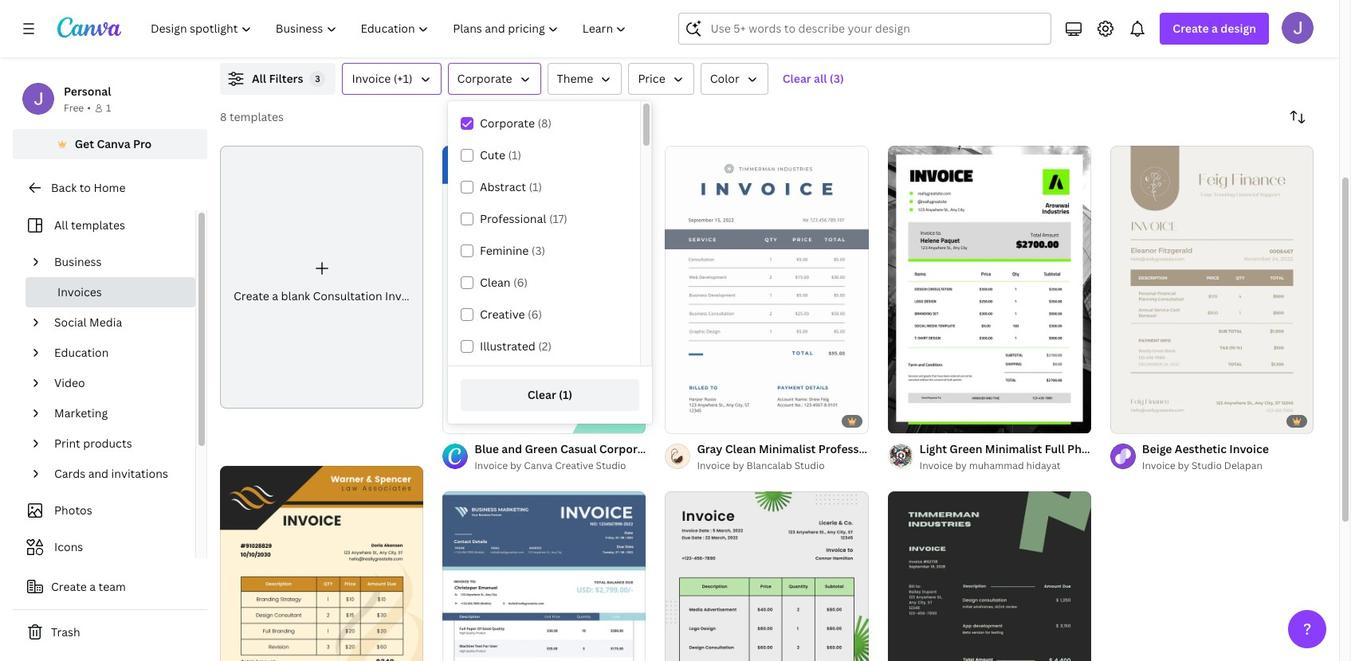 Task type: describe. For each thing, give the bounding box(es) containing it.
team
[[99, 580, 126, 595]]

8 templates
[[220, 109, 284, 124]]

beige
[[1142, 442, 1173, 457]]

blue and green casual corporate app development invoice image
[[443, 146, 646, 434]]

8
[[220, 109, 227, 124]]

consultation
[[313, 289, 382, 304]]

clean
[[480, 275, 511, 290]]

invoice up delapan
[[1230, 442, 1269, 457]]

social media link
[[48, 308, 186, 338]]

gray clean minimalist professional business consultation and service invoice image
[[665, 146, 869, 434]]

invoice down blue
[[475, 459, 508, 473]]

clear (1) button
[[461, 380, 640, 411]]

feminine (3)
[[480, 243, 545, 258]]

(6) for creative (6)
[[528, 307, 542, 322]]

light
[[920, 442, 947, 457]]

casual
[[561, 442, 597, 457]]

blancalab
[[747, 459, 792, 473]]

clear for clear (1)
[[528, 388, 556, 403]]

all for all filters
[[252, 71, 266, 86]]

invoice up the invoice by blancalab studio link
[[759, 442, 799, 457]]

light green minimalist full photo invoice invoice by muhammad hidayat
[[920, 442, 1143, 473]]

blue
[[475, 442, 499, 457]]

corporate button
[[448, 63, 541, 95]]

light green minimalist full photo invoice image
[[888, 146, 1091, 434]]

Search search field
[[711, 14, 1042, 44]]

2 studio from the left
[[795, 459, 825, 473]]

2 consulting invoice templates image from the left
[[1074, 0, 1214, 15]]

clear (1)
[[528, 388, 573, 403]]

social media
[[54, 315, 122, 330]]

clear all (3)
[[783, 71, 844, 86]]

templates for 8 templates
[[230, 109, 284, 124]]

by inside beige aesthetic invoice invoice by studio delapan
[[1178, 459, 1190, 473]]

corporate for corporate
[[457, 71, 512, 86]]

muhammad
[[969, 459, 1024, 473]]

home
[[94, 180, 126, 195]]

create a blank consultation invoice
[[234, 289, 424, 304]]

pro
[[133, 136, 152, 152]]

0 horizontal spatial (3)
[[532, 243, 545, 258]]

create a team
[[51, 580, 126, 595]]

green creative company invoice image
[[665, 492, 869, 662]]

products
[[83, 436, 132, 451]]

education
[[54, 345, 109, 360]]

all for all templates
[[54, 218, 68, 233]]

invoice right photo
[[1103, 442, 1143, 457]]

photos
[[54, 503, 92, 518]]

invoice inside button
[[352, 71, 391, 86]]

get
[[75, 136, 94, 152]]

cards and invitations
[[54, 466, 168, 482]]

canva inside button
[[97, 136, 130, 152]]

(3) inside button
[[830, 71, 844, 86]]

marketing link
[[48, 399, 186, 429]]

invoice down light
[[920, 459, 953, 473]]

print
[[54, 436, 80, 451]]

icons
[[54, 540, 83, 555]]

(17)
[[549, 211, 568, 226]]

all templates link
[[22, 211, 186, 241]]

green inside light green minimalist full photo invoice invoice by muhammad hidayat
[[950, 442, 983, 457]]

(1) for abstract
[[529, 179, 542, 195]]

all filters
[[252, 71, 303, 86]]

illustrated
[[480, 339, 536, 354]]

black minimalist commercial invoice image
[[888, 492, 1091, 662]]

price button
[[629, 63, 694, 95]]

Sort by button
[[1282, 101, 1314, 133]]

(8)
[[538, 116, 552, 131]]

get canva pro button
[[13, 129, 207, 159]]

personal
[[64, 84, 111, 99]]

creative (6)
[[480, 307, 542, 322]]

studio inside blue and green casual corporate app development invoice invoice by canva creative studio
[[596, 459, 626, 473]]

light green minimalist full photo invoice link
[[920, 441, 1143, 459]]

navy blue modern corporate invoice image
[[443, 492, 646, 662]]

marketing
[[54, 406, 108, 421]]

blue and green casual corporate app development invoice invoice by canva creative studio
[[475, 442, 799, 473]]

abstract (1)
[[480, 179, 542, 195]]

create for create a blank consultation invoice
[[234, 289, 269, 304]]

studio inside beige aesthetic invoice invoice by studio delapan
[[1192, 459, 1222, 473]]

education link
[[48, 338, 186, 368]]

top level navigation element
[[140, 13, 641, 45]]

filters
[[269, 71, 303, 86]]

cute (1)
[[480, 148, 522, 163]]

professional (17)
[[480, 211, 568, 226]]

blank
[[281, 289, 310, 304]]

beige aesthetic invoice link
[[1142, 441, 1269, 459]]

illustrated (2)
[[480, 339, 552, 354]]

0 vertical spatial creative
[[480, 307, 525, 322]]

invoice by studio delapan link
[[1142, 459, 1269, 474]]

(+1)
[[394, 71, 413, 86]]

blue and green casual corporate app development invoice link
[[475, 441, 799, 459]]

free •
[[64, 101, 91, 115]]

back
[[51, 180, 77, 195]]

a for design
[[1212, 21, 1218, 36]]

delapan
[[1225, 459, 1263, 473]]



Task type: locate. For each thing, give the bounding box(es) containing it.
back to home
[[51, 180, 126, 195]]

hidayat
[[1027, 459, 1061, 473]]

theme button
[[547, 63, 622, 95]]

2 horizontal spatial studio
[[1192, 459, 1222, 473]]

0 vertical spatial (1)
[[508, 148, 522, 163]]

clear all (3) button
[[775, 63, 852, 95]]

and right cards
[[88, 466, 109, 482]]

1 horizontal spatial create
[[234, 289, 269, 304]]

corporate (8)
[[480, 116, 552, 131]]

0 horizontal spatial a
[[90, 580, 96, 595]]

0 vertical spatial templates
[[230, 109, 284, 124]]

1 horizontal spatial creative
[[555, 459, 594, 473]]

3 studio from the left
[[1192, 459, 1222, 473]]

a left design
[[1212, 21, 1218, 36]]

a left team
[[90, 580, 96, 595]]

cards and invitations link
[[48, 459, 186, 490]]

1 vertical spatial and
[[88, 466, 109, 482]]

2 vertical spatial a
[[90, 580, 96, 595]]

print products
[[54, 436, 132, 451]]

canva down clear (1) button
[[524, 459, 553, 473]]

back to home link
[[13, 172, 207, 204]]

0 horizontal spatial canva
[[97, 136, 130, 152]]

2 horizontal spatial a
[[1212, 21, 1218, 36]]

1 horizontal spatial templates
[[230, 109, 284, 124]]

create a blank consultation invoice link
[[220, 146, 424, 409]]

and
[[502, 442, 522, 457], [88, 466, 109, 482]]

media
[[89, 315, 122, 330]]

create a blank consultation invoice element
[[220, 146, 424, 409]]

1 horizontal spatial and
[[502, 442, 522, 457]]

0 horizontal spatial and
[[88, 466, 109, 482]]

create a design
[[1173, 21, 1257, 36]]

creative down "casual"
[[555, 459, 594, 473]]

1 vertical spatial a
[[272, 289, 278, 304]]

corporate up the cute (1)
[[480, 116, 535, 131]]

beige aesthetic invoice image
[[1111, 146, 1314, 434]]

trash
[[51, 625, 80, 640]]

2 vertical spatial (1)
[[559, 388, 573, 403]]

templates down back to home
[[71, 218, 125, 233]]

invoice down beige
[[1142, 459, 1176, 473]]

app
[[658, 442, 680, 457]]

and inside cards and invitations link
[[88, 466, 109, 482]]

2 vertical spatial create
[[51, 580, 87, 595]]

corporate inside corporate button
[[457, 71, 512, 86]]

invoice by blancalab studio link
[[697, 459, 869, 474]]

1 vertical spatial corporate
[[480, 116, 535, 131]]

canva left pro
[[97, 136, 130, 152]]

to
[[79, 180, 91, 195]]

yellow and black professional company invoice image
[[220, 467, 424, 662]]

get canva pro
[[75, 136, 152, 152]]

0 horizontal spatial templates
[[71, 218, 125, 233]]

feminine
[[480, 243, 529, 258]]

clear
[[783, 71, 812, 86], [528, 388, 556, 403]]

None search field
[[679, 13, 1052, 45]]

1 horizontal spatial all
[[252, 71, 266, 86]]

by left muhammad
[[956, 459, 967, 473]]

0 horizontal spatial studio
[[596, 459, 626, 473]]

invoice by canva creative studio link
[[475, 459, 646, 474]]

1 vertical spatial canva
[[524, 459, 553, 473]]

1 by from the left
[[510, 459, 522, 473]]

studio down blue and green casual corporate app development invoice link
[[596, 459, 626, 473]]

clean (6)
[[480, 275, 528, 290]]

creative
[[480, 307, 525, 322], [555, 459, 594, 473]]

abstract
[[480, 179, 526, 195]]

1 horizontal spatial green
[[950, 442, 983, 457]]

canva
[[97, 136, 130, 152], [524, 459, 553, 473]]

create a team button
[[13, 572, 207, 604]]

and inside blue and green casual corporate app development invoice invoice by canva creative studio
[[502, 442, 522, 457]]

3 filter options selected element
[[310, 71, 326, 87]]

1 horizontal spatial clear
[[783, 71, 812, 86]]

cards
[[54, 466, 85, 482]]

invoice by muhammad hidayat link
[[920, 459, 1091, 474]]

corporate left app
[[599, 442, 655, 457]]

(1) inside button
[[559, 388, 573, 403]]

corporate
[[457, 71, 512, 86], [480, 116, 535, 131], [599, 442, 655, 457]]

1 horizontal spatial studio
[[795, 459, 825, 473]]

1 horizontal spatial canva
[[524, 459, 553, 473]]

a for blank
[[272, 289, 278, 304]]

create for create a team
[[51, 580, 87, 595]]

0 vertical spatial clear
[[783, 71, 812, 86]]

invoice down development
[[697, 459, 731, 473]]

(1) up "casual"
[[559, 388, 573, 403]]

social
[[54, 315, 87, 330]]

invoice (+1) button
[[342, 63, 441, 95]]

development
[[682, 442, 756, 457]]

1 vertical spatial all
[[54, 218, 68, 233]]

photo
[[1068, 442, 1101, 457]]

and right blue
[[502, 442, 522, 457]]

4 by from the left
[[1178, 459, 1190, 473]]

1 horizontal spatial (3)
[[830, 71, 844, 86]]

all left filters
[[252, 71, 266, 86]]

2 by from the left
[[733, 459, 744, 473]]

templates for all templates
[[71, 218, 125, 233]]

professional
[[480, 211, 547, 226]]

business
[[54, 254, 102, 270]]

icons link
[[22, 533, 186, 563]]

green inside blue and green casual corporate app development invoice invoice by canva creative studio
[[525, 442, 558, 457]]

green right light
[[950, 442, 983, 457]]

create left design
[[1173, 21, 1209, 36]]

studio
[[596, 459, 626, 473], [795, 459, 825, 473], [1192, 459, 1222, 473]]

0 horizontal spatial create
[[51, 580, 87, 595]]

cute
[[480, 148, 506, 163]]

2 horizontal spatial (1)
[[559, 388, 573, 403]]

invoice by blancalab studio
[[697, 459, 825, 473]]

business link
[[48, 247, 186, 277]]

free
[[64, 101, 84, 115]]

invitations
[[111, 466, 168, 482]]

1 consulting invoice templates image from the left
[[974, 0, 1314, 44]]

0 vertical spatial (6)
[[513, 275, 528, 290]]

by down clear (1) button
[[510, 459, 522, 473]]

0 vertical spatial a
[[1212, 21, 1218, 36]]

photos link
[[22, 496, 186, 526]]

design
[[1221, 21, 1257, 36]]

create
[[1173, 21, 1209, 36], [234, 289, 269, 304], [51, 580, 87, 595]]

by inside light green minimalist full photo invoice invoice by muhammad hidayat
[[956, 459, 967, 473]]

studio right blancalab
[[795, 459, 825, 473]]

templates right 8
[[230, 109, 284, 124]]

by down development
[[733, 459, 744, 473]]

corporate for corporate (8)
[[480, 116, 535, 131]]

create left blank
[[234, 289, 269, 304]]

creative down clean (6)
[[480, 307, 525, 322]]

0 horizontal spatial all
[[54, 218, 68, 233]]

jacob simon image
[[1282, 12, 1314, 44]]

trash link
[[13, 617, 207, 649]]

clear left all
[[783, 71, 812, 86]]

(3) right all
[[830, 71, 844, 86]]

(6) right clean
[[513, 275, 528, 290]]

0 vertical spatial all
[[252, 71, 266, 86]]

create inside "dropdown button"
[[1173, 21, 1209, 36]]

1 vertical spatial creative
[[555, 459, 594, 473]]

1
[[106, 101, 111, 115]]

2 green from the left
[[950, 442, 983, 457]]

(6)
[[513, 275, 528, 290], [528, 307, 542, 322]]

0 horizontal spatial (1)
[[508, 148, 522, 163]]

invoice
[[352, 71, 391, 86], [385, 289, 424, 304], [759, 442, 799, 457], [1103, 442, 1143, 457], [1230, 442, 1269, 457], [475, 459, 508, 473], [697, 459, 731, 473], [920, 459, 953, 473], [1142, 459, 1176, 473]]

1 vertical spatial (3)
[[532, 243, 545, 258]]

1 vertical spatial create
[[234, 289, 269, 304]]

a for team
[[90, 580, 96, 595]]

theme
[[557, 71, 594, 86]]

2 vertical spatial corporate
[[599, 442, 655, 457]]

video link
[[48, 368, 186, 399]]

1 horizontal spatial (1)
[[529, 179, 542, 195]]

(1) right abstract
[[529, 179, 542, 195]]

all templates
[[54, 218, 125, 233]]

2 horizontal spatial create
[[1173, 21, 1209, 36]]

0 horizontal spatial clear
[[528, 388, 556, 403]]

green up invoice by canva creative studio link
[[525, 442, 558, 457]]

color button
[[701, 63, 768, 95]]

print products link
[[48, 429, 186, 459]]

all down back
[[54, 218, 68, 233]]

(1) right the cute
[[508, 148, 522, 163]]

(6) for clean (6)
[[513, 275, 528, 290]]

invoices
[[57, 285, 102, 300]]

1 green from the left
[[525, 442, 558, 457]]

1 horizontal spatial a
[[272, 289, 278, 304]]

create inside button
[[51, 580, 87, 595]]

create for create a design
[[1173, 21, 1209, 36]]

create down the icons
[[51, 580, 87, 595]]

(6) up (2)
[[528, 307, 542, 322]]

by inside blue and green casual corporate app development invoice invoice by canva creative studio
[[510, 459, 522, 473]]

and for cards
[[88, 466, 109, 482]]

all
[[252, 71, 266, 86], [54, 218, 68, 233]]

creative inside blue and green casual corporate app development invoice invoice by canva creative studio
[[555, 459, 594, 473]]

templates
[[230, 109, 284, 124], [71, 218, 125, 233]]

invoice right consultation
[[385, 289, 424, 304]]

1 studio from the left
[[596, 459, 626, 473]]

a inside "dropdown button"
[[1212, 21, 1218, 36]]

0 horizontal spatial green
[[525, 442, 558, 457]]

0 vertical spatial corporate
[[457, 71, 512, 86]]

(3) right feminine at the left
[[532, 243, 545, 258]]

corporate up corporate (8)
[[457, 71, 512, 86]]

a inside button
[[90, 580, 96, 595]]

all
[[814, 71, 827, 86]]

(1) for cute
[[508, 148, 522, 163]]

create a design button
[[1160, 13, 1269, 45]]

clear for clear all (3)
[[783, 71, 812, 86]]

canva inside blue and green casual corporate app development invoice invoice by canva creative studio
[[524, 459, 553, 473]]

1 vertical spatial clear
[[528, 388, 556, 403]]

•
[[87, 101, 91, 115]]

color
[[710, 71, 740, 86]]

studio down beige aesthetic invoice link
[[1192, 459, 1222, 473]]

1 vertical spatial (6)
[[528, 307, 542, 322]]

0 horizontal spatial creative
[[480, 307, 525, 322]]

clear down (2)
[[528, 388, 556, 403]]

minimalist
[[985, 442, 1042, 457]]

3
[[315, 73, 320, 85]]

and for blue
[[502, 442, 522, 457]]

1 vertical spatial (1)
[[529, 179, 542, 195]]

0 vertical spatial create
[[1173, 21, 1209, 36]]

3 by from the left
[[956, 459, 967, 473]]

corporate inside blue and green casual corporate app development invoice invoice by canva creative studio
[[599, 442, 655, 457]]

0 vertical spatial canva
[[97, 136, 130, 152]]

1 vertical spatial templates
[[71, 218, 125, 233]]

0 vertical spatial (3)
[[830, 71, 844, 86]]

(2)
[[538, 339, 552, 354]]

consulting invoice templates image
[[974, 0, 1314, 44], [1074, 0, 1214, 15]]

aesthetic
[[1175, 442, 1227, 457]]

by down aesthetic
[[1178, 459, 1190, 473]]

invoice left (+1)
[[352, 71, 391, 86]]

invoice (+1)
[[352, 71, 413, 86]]

a left blank
[[272, 289, 278, 304]]

0 vertical spatial and
[[502, 442, 522, 457]]

video
[[54, 376, 85, 391]]



Task type: vqa. For each thing, say whether or not it's contained in the screenshot.
right Create
yes



